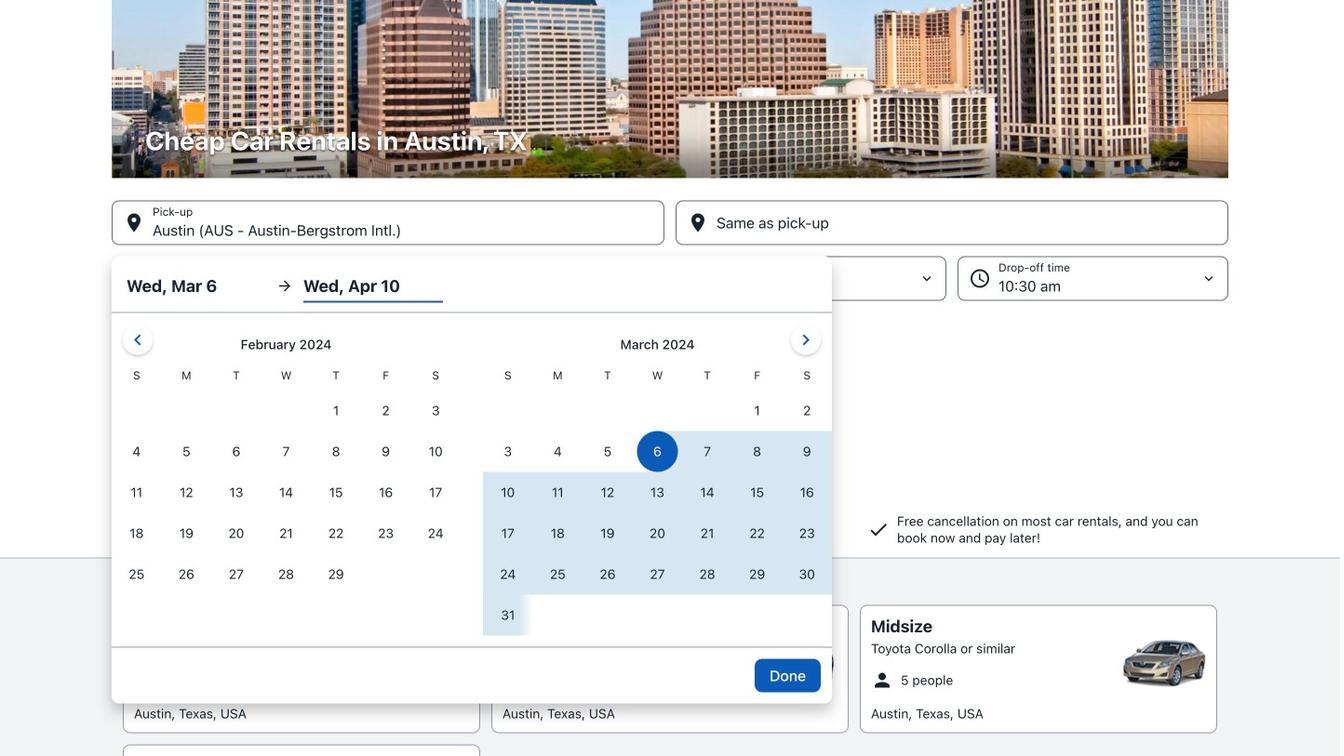 Task type: locate. For each thing, give the bounding box(es) containing it.
0 horizontal spatial list
[[134, 665, 328, 706]]

chevrolet spark image
[[385, 641, 469, 687]]

next month image
[[795, 329, 817, 351]]

breadcrumbs region
[[0, 0, 1340, 704]]

small image
[[871, 670, 893, 692]]

list
[[134, 665, 328, 706], [503, 665, 696, 706]]

ford focus image
[[754, 641, 838, 687]]

previous month image
[[127, 329, 149, 351]]

1 horizontal spatial list
[[503, 665, 696, 706]]



Task type: describe. For each thing, give the bounding box(es) containing it.
1 list from the left
[[134, 665, 328, 706]]

toyota corolla image
[[1122, 641, 1206, 687]]

2 list from the left
[[503, 665, 696, 706]]



Task type: vqa. For each thing, say whether or not it's contained in the screenshot.
Previous image
no



